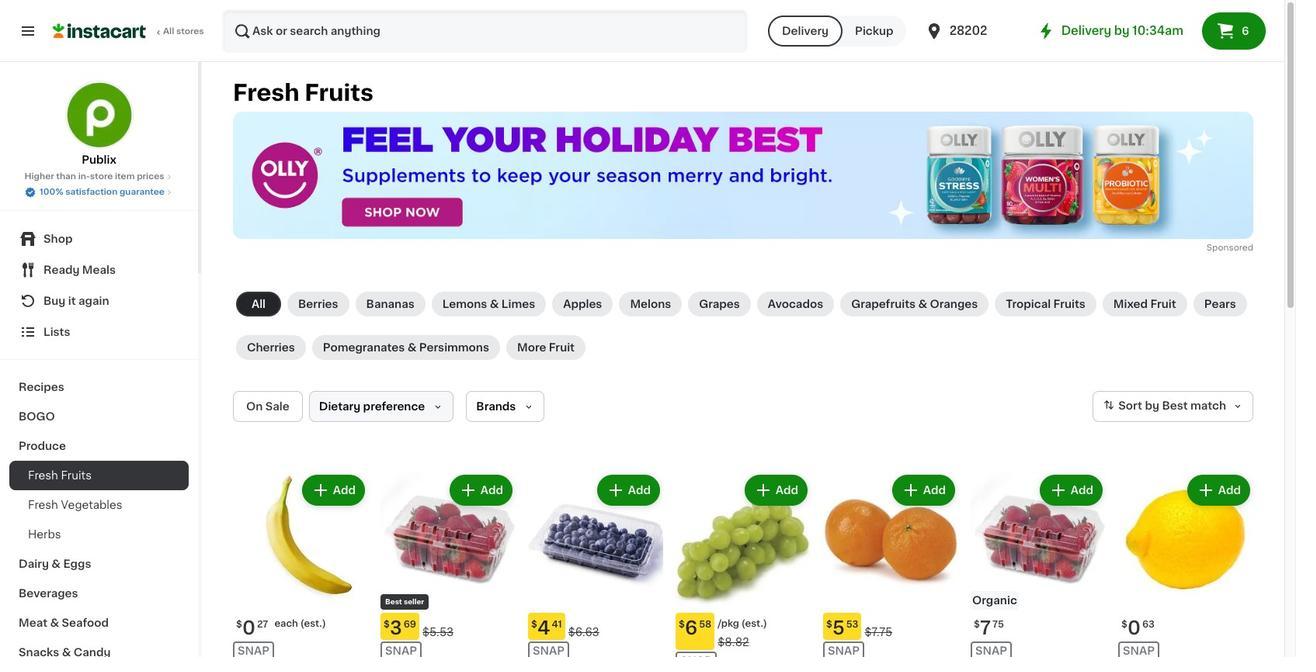 Task type: vqa. For each thing, say whether or not it's contained in the screenshot.
pickup at 100 farm view
no



Task type: locate. For each thing, give the bounding box(es) containing it.
0 horizontal spatial 0
[[242, 620, 255, 638]]

0 vertical spatial fresh
[[233, 82, 299, 104]]

by right sort
[[1145, 401, 1160, 412]]

0 inside '$0.27 each (estimated)' element
[[242, 620, 255, 638]]

nsored
[[1224, 244, 1254, 253]]

snap down $ 7 75
[[976, 646, 1008, 657]]

0 vertical spatial 6
[[1242, 26, 1249, 37]]

3 snap from the left
[[533, 646, 565, 657]]

delivery for delivery by 10:34am
[[1062, 25, 1112, 37]]

$ 4 41
[[531, 620, 562, 638]]

0 left 63
[[1128, 620, 1141, 638]]

product group containing 4
[[528, 472, 663, 658]]

4 add from the left
[[776, 486, 799, 497]]

1 add button from the left
[[304, 477, 364, 505]]

& left eggs
[[51, 559, 61, 570]]

(est.) right each
[[300, 620, 326, 629]]

$ left 69
[[384, 621, 390, 630]]

1 horizontal spatial fresh fruits
[[233, 82, 373, 104]]

1 horizontal spatial 6
[[1242, 26, 1249, 37]]

each
[[275, 620, 298, 629]]

fresh vegetables link
[[9, 491, 189, 520]]

(est.) inside $6.58 per package (estimated) original price: $8.82 element
[[742, 620, 767, 629]]

3 $ from the left
[[531, 621, 537, 630]]

& inside 'link'
[[50, 618, 59, 629]]

1 horizontal spatial by
[[1145, 401, 1160, 412]]

product group containing 3
[[381, 472, 516, 658]]

add
[[333, 486, 356, 497], [481, 486, 503, 497], [628, 486, 651, 497], [776, 486, 799, 497], [923, 486, 946, 497], [1071, 486, 1094, 497], [1219, 486, 1241, 497]]

snap for 0
[[238, 646, 270, 657]]

fresh
[[233, 82, 299, 104], [28, 471, 58, 482], [28, 500, 58, 511]]

bogo link
[[9, 402, 189, 432]]

None search field
[[222, 9, 748, 53]]

$ for $ 5 53
[[826, 621, 833, 630]]

0 left 27
[[242, 620, 255, 638]]

delivery left pickup
[[782, 26, 829, 37]]

cherries
[[247, 343, 295, 354]]

$ inside $ 5 53
[[826, 621, 833, 630]]

1 vertical spatial by
[[1145, 401, 1160, 412]]

2 vertical spatial fresh
[[28, 500, 58, 511]]

snap down $ 0 27
[[238, 646, 270, 657]]

2 snap from the left
[[385, 646, 417, 657]]

avocados
[[768, 299, 824, 310]]

fruits
[[305, 82, 373, 104], [1054, 299, 1086, 310], [61, 471, 92, 482]]

1 horizontal spatial all
[[252, 299, 266, 310]]

in-
[[78, 172, 90, 181]]

melons link
[[619, 292, 682, 317]]

best left "match"
[[1162, 401, 1188, 412]]

& left "persimmons"
[[408, 343, 417, 354]]

$ inside $ 0 63
[[1122, 621, 1128, 630]]

fresh fruits
[[233, 82, 373, 104], [28, 471, 92, 482]]

all for all
[[252, 299, 266, 310]]

6
[[1242, 26, 1249, 37], [685, 620, 698, 638]]

pears link
[[1194, 292, 1247, 317]]

2 0 from the left
[[1128, 620, 1141, 638]]

delivery inside button
[[782, 26, 829, 37]]

0 vertical spatial all
[[163, 27, 174, 36]]

1 0 from the left
[[242, 620, 255, 638]]

$ inside $ 4 41
[[531, 621, 537, 630]]

6 add from the left
[[1071, 486, 1094, 497]]

delivery
[[1062, 25, 1112, 37], [782, 26, 829, 37]]

& right meat
[[50, 618, 59, 629]]

buy it again link
[[9, 286, 189, 317]]

75
[[993, 621, 1004, 630]]

sort
[[1119, 401, 1143, 412]]

5 product group from the left
[[823, 472, 959, 658]]

4 add button from the left
[[746, 477, 806, 505]]

dietary preference
[[319, 402, 425, 413]]

0 vertical spatial fresh fruits
[[233, 82, 373, 104]]

1 (est.) from the left
[[300, 620, 326, 629]]

1 horizontal spatial (est.)
[[742, 620, 767, 629]]

preference
[[363, 402, 425, 413]]

/pkg (est.)
[[718, 620, 767, 629]]

bananas
[[366, 299, 415, 310]]

(est.) inside '$0.27 each (estimated)' element
[[300, 620, 326, 629]]

all up cherries link
[[252, 299, 266, 310]]

grapefruits
[[851, 299, 916, 310]]

2 (est.) from the left
[[742, 620, 767, 629]]

1 vertical spatial fruits
[[1054, 299, 1086, 310]]

0 horizontal spatial all
[[163, 27, 174, 36]]

lemons & limes
[[443, 299, 535, 310]]

delivery left 10:34am
[[1062, 25, 1112, 37]]

by
[[1114, 25, 1130, 37], [1145, 401, 1160, 412]]

4 $ from the left
[[679, 621, 685, 630]]

melons
[[630, 299, 671, 310]]

seller
[[404, 599, 424, 606]]

2 add button from the left
[[451, 477, 511, 505]]

satisfaction
[[65, 188, 117, 197]]

$ left 41
[[531, 621, 537, 630]]

$ left 27
[[236, 621, 242, 630]]

0 vertical spatial by
[[1114, 25, 1130, 37]]

snap for 3
[[385, 646, 417, 657]]

tropical fruits link
[[995, 292, 1097, 317]]

best inside field
[[1162, 401, 1188, 412]]

service type group
[[768, 16, 906, 47]]

$0.27 each (estimated) element
[[233, 614, 368, 641]]

1 product group from the left
[[233, 472, 368, 658]]

pears
[[1205, 299, 1236, 310]]

buy
[[43, 296, 66, 307]]

snap for 4
[[533, 646, 565, 657]]

berries link
[[287, 292, 349, 317]]

$ for $ 7 75
[[974, 621, 980, 630]]

more
[[517, 343, 546, 354]]

& left oranges
[[918, 299, 928, 310]]

(est.) for 6
[[742, 620, 767, 629]]

6 product group from the left
[[971, 472, 1106, 658]]

6 add button from the left
[[1041, 477, 1101, 505]]

1 horizontal spatial fruits
[[305, 82, 373, 104]]

5 add button from the left
[[894, 477, 954, 505]]

1 vertical spatial fruit
[[549, 343, 575, 354]]

$4.41 original price: $6.63 element
[[528, 614, 663, 641]]

add for 4
[[628, 486, 651, 497]]

snap down $ 0 63
[[1123, 646, 1155, 657]]

snap down $ 4 41
[[533, 646, 565, 657]]

$ for $ 0 63
[[1122, 621, 1128, 630]]

grapefruits & oranges link
[[841, 292, 989, 317]]

$ left '58' on the bottom of page
[[679, 621, 685, 630]]

1 vertical spatial 6
[[685, 620, 698, 638]]

10:34am
[[1133, 25, 1184, 37]]

0 horizontal spatial fruits
[[61, 471, 92, 482]]

0 vertical spatial best
[[1162, 401, 1188, 412]]

2 add from the left
[[481, 486, 503, 497]]

Best match Sort by field
[[1093, 392, 1254, 423]]

snap
[[238, 646, 270, 657], [385, 646, 417, 657], [533, 646, 565, 657], [828, 646, 860, 657], [976, 646, 1008, 657], [1123, 646, 1155, 657]]

(est.)
[[300, 620, 326, 629], [742, 620, 767, 629]]

7 $ from the left
[[1122, 621, 1128, 630]]

all left "stores"
[[163, 27, 174, 36]]

$ left '53'
[[826, 621, 833, 630]]

ready
[[43, 265, 80, 276]]

publix
[[82, 155, 116, 165]]

lemons & limes link
[[432, 292, 546, 317]]

$8.82
[[718, 638, 749, 649]]

fruit for mixed fruit
[[1151, 299, 1177, 310]]

persimmons
[[419, 343, 489, 354]]

4 product group from the left
[[676, 472, 811, 658]]

fruit right more
[[549, 343, 575, 354]]

69
[[404, 621, 416, 630]]

$ left 63
[[1122, 621, 1128, 630]]

$ left 75
[[974, 621, 980, 630]]

0 horizontal spatial 6
[[685, 620, 698, 638]]

snap down $ 3 69
[[385, 646, 417, 657]]

stores
[[176, 27, 204, 36]]

all
[[163, 27, 174, 36], [252, 299, 266, 310]]

2 $ from the left
[[384, 621, 390, 630]]

(est.) right /pkg
[[742, 620, 767, 629]]

fruit for more fruit
[[549, 343, 575, 354]]

$ inside $ 3 69
[[384, 621, 390, 630]]

$ inside $ 7 75
[[974, 621, 980, 630]]

5 $ from the left
[[826, 621, 833, 630]]

add button for 5
[[894, 477, 954, 505]]

1 add from the left
[[333, 486, 356, 497]]

1 horizontal spatial best
[[1162, 401, 1188, 412]]

0 for $ 0 27
[[242, 620, 255, 638]]

0 horizontal spatial by
[[1114, 25, 1130, 37]]

best left seller at bottom left
[[385, 599, 402, 606]]

4 snap from the left
[[828, 646, 860, 657]]

more fruit link
[[506, 336, 586, 361]]

& for meat
[[50, 618, 59, 629]]

pickup button
[[843, 16, 906, 47]]

$ for $ 3 69
[[384, 621, 390, 630]]

dairy & eggs
[[19, 559, 91, 570]]

$ inside $ 0 27
[[236, 621, 242, 630]]

3 add button from the left
[[599, 477, 659, 505]]

1 $ from the left
[[236, 621, 242, 630]]

&
[[490, 299, 499, 310], [918, 299, 928, 310], [408, 343, 417, 354], [51, 559, 61, 570], [50, 618, 59, 629]]

higher than in-store item prices
[[24, 172, 164, 181]]

fresh fruits link
[[9, 461, 189, 491]]

add button for 3
[[451, 477, 511, 505]]

berries
[[298, 299, 338, 310]]

grapefruits & oranges
[[851, 299, 978, 310]]

match
[[1191, 401, 1227, 412]]

fruit right mixed at top right
[[1151, 299, 1177, 310]]

1 vertical spatial best
[[385, 599, 402, 606]]

6 $ from the left
[[974, 621, 980, 630]]

3 add from the left
[[628, 486, 651, 497]]

0
[[242, 620, 255, 638], [1128, 620, 1141, 638]]

dairy & eggs link
[[9, 550, 189, 579]]

by left 10:34am
[[1114, 25, 1130, 37]]

by inside field
[[1145, 401, 1160, 412]]

$ for $ 4 41
[[531, 621, 537, 630]]

lists link
[[9, 317, 189, 348]]

& left limes at top left
[[490, 299, 499, 310]]

63
[[1143, 621, 1155, 630]]

1 horizontal spatial fruit
[[1151, 299, 1177, 310]]

product group
[[233, 472, 368, 658], [381, 472, 516, 658], [528, 472, 663, 658], [676, 472, 811, 658], [823, 472, 959, 658], [971, 472, 1106, 658], [1119, 472, 1254, 658]]

store
[[90, 172, 113, 181]]

buy it again
[[43, 296, 109, 307]]

by for sort
[[1145, 401, 1160, 412]]

2 vertical spatial fruits
[[61, 471, 92, 482]]

brands button
[[466, 392, 545, 423]]

3 product group from the left
[[528, 472, 663, 658]]

0 horizontal spatial delivery
[[782, 26, 829, 37]]

1 snap from the left
[[238, 646, 270, 657]]

• sponsored: olly gummy bottles image
[[233, 112, 1254, 239]]

0 horizontal spatial fruit
[[549, 343, 575, 354]]

0 horizontal spatial best
[[385, 599, 402, 606]]

6 snap from the left
[[1123, 646, 1155, 657]]

1 horizontal spatial delivery
[[1062, 25, 1112, 37]]

41
[[552, 621, 562, 630]]

0 horizontal spatial (est.)
[[300, 620, 326, 629]]

herbs
[[28, 530, 61, 541]]

$ 0 27
[[236, 620, 268, 638]]

0 vertical spatial fruit
[[1151, 299, 1177, 310]]

1 horizontal spatial 0
[[1128, 620, 1141, 638]]

Search field
[[224, 11, 746, 51]]

0 vertical spatial fruits
[[305, 82, 373, 104]]

2 product group from the left
[[381, 472, 516, 658]]

add button for 4
[[599, 477, 659, 505]]

snap down $ 5 53
[[828, 646, 860, 657]]

53
[[847, 621, 859, 630]]

1 vertical spatial fresh
[[28, 471, 58, 482]]

$ inside $ 6 58
[[679, 621, 685, 630]]

1 vertical spatial all
[[252, 299, 266, 310]]

delivery by 10:34am link
[[1037, 22, 1184, 40]]

best inside product group
[[385, 599, 402, 606]]

5 add from the left
[[923, 486, 946, 497]]

higher
[[24, 172, 54, 181]]

0 horizontal spatial fresh fruits
[[28, 471, 92, 482]]



Task type: describe. For each thing, give the bounding box(es) containing it.
produce
[[19, 441, 66, 452]]

$ 0 63
[[1122, 620, 1155, 638]]

$3.69 original price: $5.53 element
[[381, 614, 516, 641]]

& for grapefruits
[[918, 299, 928, 310]]

each (est.)
[[275, 620, 326, 629]]

item
[[115, 172, 135, 181]]

28202
[[950, 25, 988, 37]]

58
[[699, 621, 712, 630]]

& for pomegranates
[[408, 343, 417, 354]]

brands
[[476, 402, 516, 413]]

best match
[[1162, 401, 1227, 412]]

prices
[[137, 172, 164, 181]]

apples link
[[552, 292, 613, 317]]

product group containing 7
[[971, 472, 1106, 658]]

instacart logo image
[[53, 22, 146, 40]]

6 inside 6 button
[[1242, 26, 1249, 37]]

sale
[[265, 402, 290, 413]]

ready meals button
[[9, 255, 189, 286]]

2 horizontal spatial fruits
[[1054, 299, 1086, 310]]

0 for $ 0 63
[[1128, 620, 1141, 638]]

more fruit
[[517, 343, 575, 354]]

7 add from the left
[[1219, 486, 1241, 497]]

(est.) for 0
[[300, 620, 326, 629]]

herbs link
[[9, 520, 189, 550]]

publix link
[[65, 81, 133, 168]]

on sale button
[[233, 392, 303, 423]]

avocados link
[[757, 292, 834, 317]]

100% satisfaction guarantee
[[40, 188, 165, 197]]

fresh for fresh vegetables link
[[28, 500, 58, 511]]

mixed
[[1114, 299, 1148, 310]]

limes
[[502, 299, 535, 310]]

add button for 6
[[746, 477, 806, 505]]

seafood
[[62, 618, 109, 629]]

$5.53 original price: $7.75 element
[[823, 614, 959, 641]]

6 button
[[1202, 12, 1266, 50]]

add for 6
[[776, 486, 799, 497]]

$5.53
[[423, 628, 454, 639]]

dietary
[[319, 402, 361, 413]]

7 product group from the left
[[1119, 472, 1254, 658]]

pomegranates
[[323, 343, 405, 354]]

$ 6 58
[[679, 620, 712, 638]]

on sale
[[246, 402, 290, 413]]

snap for 5
[[828, 646, 860, 657]]

delivery button
[[768, 16, 843, 47]]

bogo
[[19, 412, 55, 423]]

$6.58 per package (estimated) original price: $8.82 element
[[676, 614, 811, 651]]

recipes link
[[9, 373, 189, 402]]

fresh for fresh fruits link
[[28, 471, 58, 482]]

product group containing 6
[[676, 472, 811, 658]]

meat
[[19, 618, 47, 629]]

meat & seafood link
[[9, 609, 189, 639]]

add button for 0
[[304, 477, 364, 505]]

$ 3 69
[[384, 620, 416, 638]]

4
[[537, 620, 550, 638]]

& for lemons
[[490, 299, 499, 310]]

pickup
[[855, 26, 894, 37]]

dietary preference button
[[309, 392, 454, 423]]

by for delivery
[[1114, 25, 1130, 37]]

ready meals link
[[9, 255, 189, 286]]

cherries link
[[236, 336, 306, 361]]

shop
[[43, 234, 73, 245]]

1 vertical spatial fresh fruits
[[28, 471, 92, 482]]

$ for $ 0 27
[[236, 621, 242, 630]]

$ 7 75
[[974, 620, 1004, 638]]

100% satisfaction guarantee button
[[24, 183, 174, 199]]

best for best seller
[[385, 599, 402, 606]]

spo
[[1207, 244, 1224, 253]]

product group containing 5
[[823, 472, 959, 658]]

all stores link
[[53, 9, 205, 53]]

best for best match
[[1162, 401, 1188, 412]]

lists
[[43, 327, 70, 338]]

grapes
[[699, 299, 740, 310]]

mixed fruit
[[1114, 299, 1177, 310]]

lemons
[[443, 299, 487, 310]]

grapes link
[[688, 292, 751, 317]]

all link
[[236, 292, 281, 317]]

pomegranates & persimmons link
[[312, 336, 500, 361]]

higher than in-store item prices link
[[24, 171, 174, 183]]

guarantee
[[120, 188, 165, 197]]

meals
[[82, 265, 116, 276]]

add for 5
[[923, 486, 946, 497]]

vegetables
[[61, 500, 122, 511]]

recipes
[[19, 382, 64, 393]]

5
[[833, 620, 845, 638]]

publix logo image
[[65, 81, 133, 149]]

again
[[78, 296, 109, 307]]

all stores
[[163, 27, 204, 36]]

delivery by 10:34am
[[1062, 25, 1184, 37]]

mixed fruit link
[[1103, 292, 1187, 317]]

than
[[56, 172, 76, 181]]

5 snap from the left
[[976, 646, 1008, 657]]

28202 button
[[925, 9, 1018, 53]]

ready meals
[[43, 265, 116, 276]]

on
[[246, 402, 263, 413]]

& for dairy
[[51, 559, 61, 570]]

delivery for delivery
[[782, 26, 829, 37]]

$ for $ 6 58
[[679, 621, 685, 630]]

6 inside $6.58 per package (estimated) original price: $8.82 element
[[685, 620, 698, 638]]

add for 3
[[481, 486, 503, 497]]

oranges
[[930, 299, 978, 310]]

7 add button from the left
[[1189, 477, 1249, 505]]

add for 0
[[333, 486, 356, 497]]

sort by
[[1119, 401, 1160, 412]]

100%
[[40, 188, 63, 197]]

apples
[[563, 299, 602, 310]]

all for all stores
[[163, 27, 174, 36]]

produce link
[[9, 432, 189, 461]]



